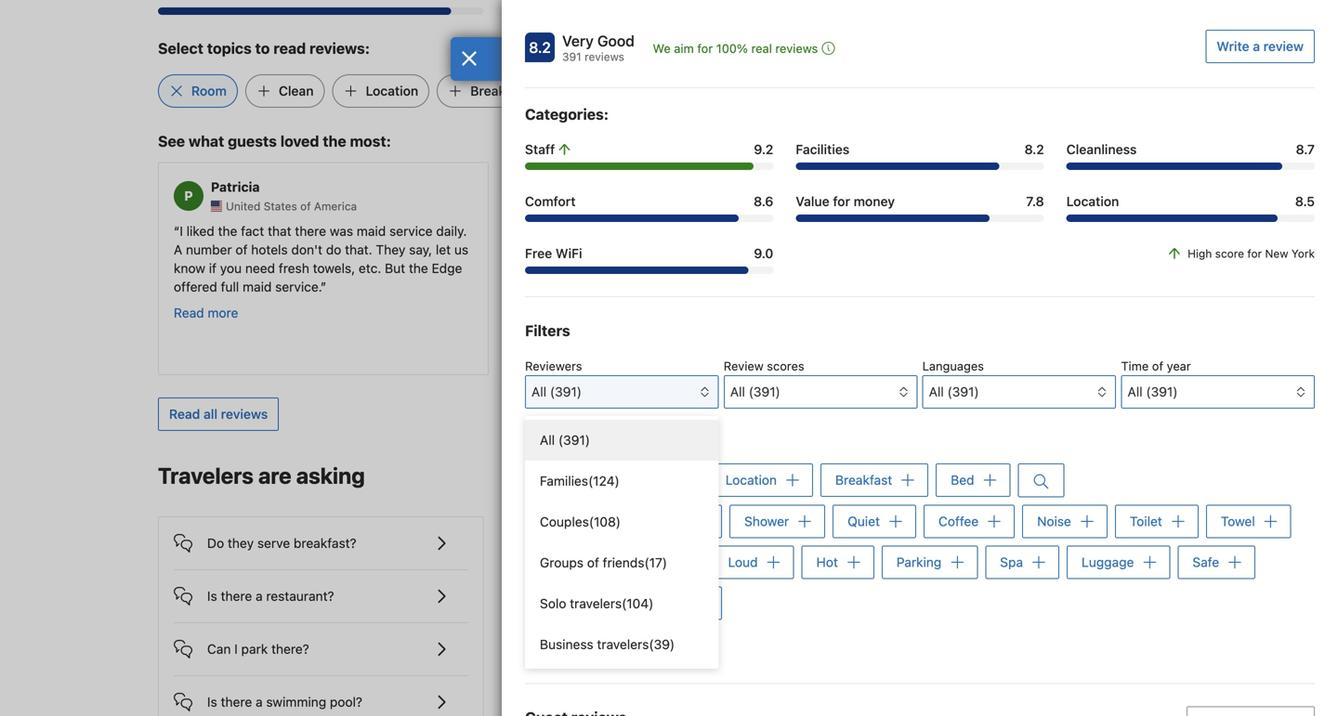 Task type: describe. For each thing, give the bounding box(es) containing it.
daily.
[[436, 223, 467, 239]]

search
[[620, 433, 658, 446]]

more for " i liked the fact that there was maid service daily. a number of hotels don't do that.  they say, let us know if you need fresh towels, etc.  but the edge offered full maid service.
[[208, 305, 238, 320]]

2 vertical spatial location
[[726, 473, 777, 488]]

" for " i liked the fact that there was maid service daily. a number of hotels don't do that.  they say, let us know if you need fresh towels, etc.  but the edge offered full maid service.
[[174, 223, 180, 239]]

1 horizontal spatial bed
[[951, 473, 974, 488]]

you
[[220, 261, 242, 276]]

1 vertical spatial very
[[1091, 242, 1117, 257]]

what
[[189, 132, 224, 150]]

0 vertical spatial room
[[191, 83, 227, 98]]

read more button for i liked the fact that there was maid service daily. a number of hotels don't do that.  they say, let us know if you need fresh towels, etc.  but the edge offered full maid service.
[[174, 304, 238, 322]]

how and when do i pay?
[[555, 589, 701, 604]]

of left year at the right
[[1152, 359, 1163, 373]]

i for " i liked the fact that there was maid service daily. a number of hotels don't do that.  they say, let us know if you need fresh towels, etc.  but the edge offered full maid service.
[[180, 223, 183, 239]]

i inside everything was wonderful. the staff was amazing. luis, dominic and eric were very helpful, professional and very informative. we liked it so much we reserved it for thanksgiving weekend. i would recommend this hotel to anyone. loved it.
[[926, 298, 929, 313]]

stadium,
[[519, 242, 572, 257]]

all (391) button for review scores
[[724, 375, 917, 409]]

staff 9.2 meter
[[525, 163, 773, 170]]

pay?
[[673, 589, 701, 604]]

2 vertical spatial very
[[1016, 261, 1041, 276]]

facilities 8.2 meter
[[796, 163, 1044, 170]]

3 united from the left
[[917, 200, 952, 213]]

does this property have non- smoking rooms? button
[[522, 623, 816, 675]]

all left topic
[[540, 433, 555, 448]]

york
[[1292, 247, 1315, 260]]

united states of america for conveniently
[[571, 200, 703, 213]]

patricia
[[211, 179, 260, 195]]

0 vertical spatial free wifi 9.0 meter
[[158, 7, 484, 15]]

do inside how and when do i pay? button
[[647, 589, 663, 604]]

facilities
[[796, 142, 850, 157]]

of inside " i liked the fact that there was maid service daily. a number of hotels don't do that.  they say, let us know if you need fresh towels, etc.  but the edge offered full maid service.
[[235, 242, 248, 257]]

full
[[221, 279, 239, 294]]

everything
[[871, 223, 935, 239]]

is for is there a restaurant?
[[207, 589, 217, 604]]

does this property have non- smoking rooms?
[[555, 640, 730, 674]]

much
[[926, 279, 959, 294]]

high score for new york
[[1188, 247, 1315, 260]]

" for don't
[[321, 279, 326, 294]]

" i found it very conveniently located to yankee stadium, the cloisters and many delicious restaurants.
[[519, 223, 797, 276]]

the right loved
[[323, 132, 346, 150]]

restaurant?
[[266, 589, 334, 604]]

0 horizontal spatial breakfast
[[470, 83, 529, 98]]

a left swimming
[[256, 694, 263, 710]]

that.
[[345, 242, 372, 257]]

when
[[611, 589, 644, 604]]

ask a question
[[972, 668, 1062, 683]]

0 horizontal spatial maid
[[243, 279, 272, 294]]

liked inside " i liked the fact that there was maid service daily. a number of hotels don't do that.  they say, let us know if you need fresh towels, etc.  but the edge offered full maid service.
[[186, 223, 214, 239]]

0 horizontal spatial location
[[366, 83, 418, 98]]

8.2 inside scored 8.2 element
[[529, 39, 551, 56]]

shower
[[744, 514, 789, 529]]

travelers are asking
[[158, 463, 365, 489]]

a for ask
[[998, 668, 1006, 683]]

most:
[[350, 132, 391, 150]]

review scores
[[724, 359, 804, 373]]

hotel
[[1072, 298, 1102, 313]]

are
[[258, 463, 291, 489]]

states for that
[[264, 200, 297, 213]]

a left restaurant?
[[256, 589, 263, 604]]

guests
[[228, 132, 277, 150]]

review
[[724, 359, 764, 373]]

a for write
[[1253, 39, 1260, 54]]

9.0
[[754, 246, 773, 261]]

how and when do i pay? button
[[522, 570, 816, 608]]

friends
[[603, 555, 644, 571]]

3 was from the left
[[1090, 223, 1113, 239]]

clean
[[279, 83, 314, 98]]

3 states from the left
[[955, 200, 988, 213]]

groups
[[540, 555, 584, 571]]

we
[[962, 279, 979, 294]]

3 united states of america from the left
[[917, 200, 1048, 213]]

can
[[207, 641, 231, 657]]

asking
[[296, 463, 365, 489]]

filter reviews region
[[525, 320, 1315, 669]]

value
[[796, 194, 830, 209]]

bus
[[647, 555, 670, 570]]

free
[[525, 246, 552, 261]]

and inside " i found it very conveniently located to yankee stadium, the cloisters and many delicious restaurants.
[[655, 242, 677, 257]]

this is a carousel with rotating slides. it displays featured reviews of the property. use the next and previous buttons to navigate. region
[[143, 155, 1195, 383]]

comfort
[[525, 194, 576, 209]]

found
[[532, 223, 567, 239]]

all (391) button for time of year
[[1121, 375, 1315, 409]]

read more button for i found it very conveniently located to yankee stadium, the cloisters and many delicious restaurants.
[[519, 285, 584, 304]]

2 was from the left
[[938, 223, 962, 239]]

all (391) for review scores
[[730, 384, 780, 400]]

to right topic
[[605, 433, 616, 446]]

of up comfort 8.6 meter
[[646, 200, 657, 213]]

all (391) for reviewers
[[532, 384, 582, 400]]

of up don't
[[300, 200, 311, 213]]

" for " i found it very conveniently located to yankee stadium, the cloisters and many delicious restaurants.
[[519, 223, 525, 239]]

there for is there a swimming pool?
[[221, 694, 252, 710]]

amazing.
[[865, 242, 919, 257]]

do inside " i liked the fact that there was maid service daily. a number of hotels don't do that.  they say, let us know if you need fresh towels, etc.  but the edge offered full maid service.
[[326, 242, 341, 257]]

let
[[436, 242, 451, 257]]

write
[[1217, 39, 1249, 54]]

read all reviews
[[169, 406, 268, 422]]

they
[[376, 242, 406, 257]]

to left read
[[255, 39, 270, 57]]

read more for " i found it very conveniently located to yankee stadium, the cloisters and many delicious restaurants.
[[519, 287, 584, 302]]

the left fact at the top left
[[218, 223, 237, 239]]

1 horizontal spatial breakfast
[[835, 473, 892, 488]]

score
[[1215, 247, 1244, 260]]

need
[[245, 261, 275, 276]]

year
[[1167, 359, 1191, 373]]

united for fact
[[226, 200, 260, 213]]

edge
[[432, 261, 462, 276]]

yankee
[[754, 223, 797, 239]]

liked inside everything was wonderful. the staff was amazing. luis, dominic and eric were very helpful, professional and very informative. we liked it so much we reserved it for thanksgiving weekend. i would recommend this hotel to anyone. loved it.
[[865, 279, 893, 294]]

service
[[389, 223, 433, 239]]

america for located
[[660, 200, 703, 213]]

all (391) button
[[525, 375, 719, 409]]

that
[[268, 223, 291, 239]]

real
[[751, 41, 772, 55]]

a for select
[[564, 433, 570, 446]]

scores
[[767, 359, 804, 373]]

read more for " i liked the fact that there was maid service daily. a number of hotels don't do that.  they say, let us know if you need fresh towels, etc.  but the edge offered full maid service.
[[174, 305, 238, 320]]

and up reserved
[[990, 261, 1012, 276]]

towel
[[1221, 514, 1255, 529]]

" i liked the fact that there was maid service daily. a number of hotels don't do that.  they say, let us know if you need fresh towels, etc.  but the edge offered full maid service.
[[174, 223, 468, 294]]

show
[[525, 636, 558, 652]]

topics
[[207, 39, 252, 57]]

topic
[[574, 433, 602, 446]]

families (124)
[[540, 473, 620, 489]]

all for reviewers
[[532, 384, 546, 400]]

for inside everything was wonderful. the staff was amazing. luis, dominic and eric were very helpful, professional and very informative. we liked it so much we reserved it for thanksgiving weekend. i would recommend this hotel to anyone. loved it.
[[1050, 279, 1067, 294]]

wifi
[[556, 246, 582, 261]]

value for money 7.8 meter
[[796, 215, 1044, 222]]

reviews inside very good 391 reviews
[[585, 50, 624, 63]]

show less button
[[525, 628, 585, 661]]

fact
[[241, 223, 264, 239]]

select for select a topic to search reviews:
[[525, 433, 560, 446]]

1 vertical spatial reviews:
[[661, 433, 707, 446]]

the down say,
[[409, 261, 428, 276]]

breakfast?
[[294, 536, 356, 551]]

and inside button
[[586, 589, 608, 604]]

groups of friends (17)
[[540, 555, 667, 571]]

ask a question button
[[961, 659, 1073, 692]]

i for " i found it very conveniently located to yankee stadium, the cloisters and many delicious restaurants.
[[525, 223, 529, 239]]

1 vertical spatial 8.2
[[1025, 142, 1044, 157]]

2 horizontal spatial it
[[1039, 279, 1047, 294]]

would
[[933, 298, 968, 313]]

all (391) up families
[[540, 433, 590, 448]]

there inside " i liked the fact that there was maid service daily. a number of hotels don't do that.  they say, let us know if you need fresh towels, etc.  but the edge offered full maid service.
[[295, 223, 326, 239]]

do they serve breakfast? button
[[174, 517, 468, 555]]

2 horizontal spatial reviews
[[775, 41, 818, 55]]

cleanliness 8.7 meter
[[1066, 163, 1315, 170]]

reviewers
[[525, 359, 582, 373]]

offered
[[174, 279, 217, 294]]

states for conveniently
[[609, 200, 643, 213]]

read
[[273, 39, 306, 57]]

how
[[555, 589, 582, 604]]

very
[[562, 32, 594, 50]]



Task type: locate. For each thing, give the bounding box(es) containing it.
see
[[158, 132, 185, 150]]

1 vertical spatial read
[[174, 305, 204, 320]]

toilet
[[1130, 514, 1162, 529]]

if
[[209, 261, 217, 276]]

of up wonderful.
[[992, 200, 1002, 213]]

0 horizontal spatial united
[[226, 200, 260, 213]]

" up a in the left of the page
[[174, 223, 180, 239]]

more down full
[[208, 305, 238, 320]]

hot
[[816, 555, 838, 570]]

it.
[[955, 316, 965, 332]]

breakfast down the close image in the top left of the page
[[470, 83, 529, 98]]

read more button
[[519, 285, 584, 304], [174, 304, 238, 322]]

1 horizontal spatial more
[[553, 287, 584, 302]]

free wifi 9.0 meter down the cloisters
[[525, 267, 773, 274]]

all (391) button for languages
[[922, 375, 1116, 409]]

all (391) button
[[724, 375, 917, 409], [922, 375, 1116, 409], [1121, 375, 1315, 409]]

0 horizontal spatial 8.2
[[529, 39, 551, 56]]

do
[[207, 536, 224, 551]]

0 horizontal spatial united states of america image
[[211, 201, 222, 212]]

towels,
[[313, 261, 355, 276]]

this up smoking
[[590, 640, 612, 655]]

write a review
[[1217, 39, 1304, 54]]

united states of america image
[[211, 201, 222, 212], [557, 201, 568, 212], [902, 201, 913, 212]]

2 states from the left
[[609, 200, 643, 213]]

reviews right real
[[775, 41, 818, 55]]

1 horizontal spatial liked
[[865, 279, 893, 294]]

this inside does this property have non- smoking rooms?
[[590, 640, 612, 655]]

(391) down time of year
[[1146, 384, 1178, 400]]

america up comfort 8.6 meter
[[660, 200, 703, 213]]

1 horizontal spatial united
[[571, 200, 606, 213]]

p
[[184, 188, 193, 204]]

united states of america image down the patricia
[[211, 201, 222, 212]]

1 horizontal spatial location
[[726, 473, 777, 488]]

maid up that.
[[357, 223, 386, 239]]

states up wonderful.
[[955, 200, 988, 213]]

1 vertical spatial there
[[221, 589, 252, 604]]

all (391) button down languages
[[922, 375, 1116, 409]]

(108)
[[589, 514, 621, 530]]

0 vertical spatial breakfast
[[470, 83, 529, 98]]

0 vertical spatial location
[[366, 83, 418, 98]]

business
[[540, 637, 593, 652]]

bed up coffee
[[951, 473, 974, 488]]

2 all (391) button from the left
[[922, 375, 1116, 409]]

1 horizontal spatial all (391) button
[[922, 375, 1116, 409]]

1 horizontal spatial we
[[1119, 261, 1138, 276]]

location up "staff"
[[1066, 194, 1119, 209]]

united states of america up that
[[226, 200, 357, 213]]

and left eric
[[1007, 242, 1029, 257]]

1 vertical spatial breakfast
[[835, 473, 892, 488]]

there?
[[271, 641, 309, 657]]

reviews: right read
[[309, 39, 370, 57]]

swimming
[[266, 694, 326, 710]]

united states of america image up the value for money 7.8 meter
[[902, 201, 913, 212]]

i inside " i liked the fact that there was maid service daily. a number of hotels don't do that.  they say, let us know if you need fresh towels, etc.  but the edge offered full maid service.
[[180, 223, 183, 239]]

1 vertical spatial we
[[1119, 261, 1138, 276]]

close image
[[461, 51, 478, 66]]

" for restaurants.
[[589, 261, 595, 276]]

travelers
[[570, 596, 622, 611], [597, 637, 649, 652]]

1 horizontal spatial united states of america
[[571, 200, 703, 213]]

united states of america image for coviello
[[557, 201, 568, 212]]

1 horizontal spatial 8.2
[[1025, 142, 1044, 157]]

to inside everything was wonderful. the staff was amazing. luis, dominic and eric were very helpful, professional and very informative. we liked it so much we reserved it for thanksgiving weekend. i would recommend this hotel to anyone. loved it.
[[1106, 298, 1118, 313]]

all (391) for time of year
[[1128, 384, 1178, 400]]

3 all (391) button from the left
[[1121, 375, 1315, 409]]

2 horizontal spatial very
[[1091, 242, 1117, 257]]

united states of america image for patricia
[[211, 201, 222, 212]]

2 america from the left
[[660, 200, 703, 213]]

1 vertical spatial bed
[[951, 473, 974, 488]]

room down "topics"
[[191, 83, 227, 98]]

2 horizontal spatial united states of america image
[[902, 201, 913, 212]]

and right how
[[586, 589, 608, 604]]

reviews down good
[[585, 50, 624, 63]]

1 vertical spatial is
[[207, 694, 217, 710]]

2 horizontal spatial location
[[1066, 194, 1119, 209]]

fresh
[[279, 261, 309, 276]]

9.2
[[754, 142, 773, 157]]

1 horizontal spatial select
[[525, 433, 560, 446]]

very up wifi
[[581, 223, 607, 239]]

1 horizontal spatial it
[[897, 279, 904, 294]]

(391) down reviewers
[[550, 384, 582, 400]]

read for " i liked the fact that there was maid service daily. a number of hotels don't do that.  they say, let us know if you need fresh towels, etc.  but the edge offered full maid service.
[[174, 305, 204, 320]]

1 horizontal spatial was
[[938, 223, 962, 239]]

review categories element
[[525, 103, 609, 125]]

read more button down restaurants. in the left of the page
[[519, 285, 584, 304]]

we inside button
[[653, 41, 671, 55]]

new
[[1265, 247, 1288, 260]]

more down restaurants. in the left of the page
[[553, 287, 584, 302]]

conveniently
[[611, 223, 686, 239]]

number
[[186, 242, 232, 257]]

1 vertical spatial more
[[208, 305, 238, 320]]

serve
[[257, 536, 290, 551]]

breakfast
[[470, 83, 529, 98], [835, 473, 892, 488]]

america for there
[[314, 200, 357, 213]]

read more
[[519, 287, 584, 302], [174, 305, 238, 320]]

0 horizontal spatial reviews
[[221, 406, 268, 422]]

is for is there a swimming pool?
[[207, 694, 217, 710]]

0 horizontal spatial do
[[326, 242, 341, 257]]

all (391) down review scores at the right bottom of the page
[[730, 384, 780, 400]]

1 was from the left
[[330, 223, 353, 239]]

united down coviello
[[571, 200, 606, 213]]

0 horizontal spatial "
[[174, 223, 180, 239]]

3 united states of america image from the left
[[902, 201, 913, 212]]

read more down restaurants. in the left of the page
[[519, 287, 584, 302]]

i left found
[[525, 223, 529, 239]]

can i park there?
[[207, 641, 309, 657]]

all for languages
[[929, 384, 944, 400]]

more for " i found it very conveniently located to yankee stadium, the cloisters and many delicious restaurants.
[[553, 287, 584, 302]]

bathroom
[[540, 514, 598, 529]]

i left pay?
[[666, 589, 669, 604]]

i up loved
[[926, 298, 929, 313]]

luis,
[[923, 242, 951, 257]]

of up you
[[235, 242, 248, 257]]

very
[[581, 223, 607, 239], [1091, 242, 1117, 257], [1016, 261, 1041, 276]]

1 vertical spatial maid
[[243, 279, 272, 294]]

families
[[540, 473, 588, 489]]

2 united from the left
[[571, 200, 606, 213]]

1 horizontal spatial very
[[1016, 261, 1041, 276]]

1 united from the left
[[226, 200, 260, 213]]

0 horizontal spatial it
[[570, 223, 578, 239]]

the
[[323, 132, 346, 150], [218, 223, 237, 239], [576, 242, 595, 257], [409, 261, 428, 276]]

america up that.
[[314, 200, 357, 213]]

0 horizontal spatial "
[[321, 279, 326, 294]]

1 all (391) button from the left
[[724, 375, 917, 409]]

read down restaurants. in the left of the page
[[519, 287, 550, 302]]

1 vertical spatial room
[[540, 473, 574, 488]]

" down towels,
[[321, 279, 326, 294]]

states up that
[[264, 200, 297, 213]]

was up luis,
[[938, 223, 962, 239]]

united for very
[[571, 200, 606, 213]]

1 vertical spatial location
[[1066, 194, 1119, 209]]

etc.
[[359, 261, 381, 276]]

0 vertical spatial we
[[653, 41, 671, 55]]

ask
[[972, 668, 995, 683]]

all (391) down languages
[[929, 384, 979, 400]]

all
[[204, 406, 217, 422]]

3 america from the left
[[1005, 200, 1048, 213]]

there down they
[[221, 589, 252, 604]]

very down eric
[[1016, 261, 1041, 276]]

1 horizontal spatial maid
[[357, 223, 386, 239]]

0 vertical spatial read more
[[519, 287, 584, 302]]

1 is from the top
[[207, 589, 217, 604]]

7.8
[[1026, 194, 1044, 209]]

" inside " i liked the fact that there was maid service daily. a number of hotels don't do that.  they say, let us know if you need fresh towels, etc.  but the edge offered full maid service.
[[174, 223, 180, 239]]

0 vertical spatial select
[[158, 39, 203, 57]]

1 horizontal spatial states
[[609, 200, 643, 213]]

all (391) inside dropdown button
[[532, 384, 582, 400]]

0 horizontal spatial very
[[581, 223, 607, 239]]

1 " from the left
[[174, 223, 180, 239]]

1 america from the left
[[314, 200, 357, 213]]

select left "topics"
[[158, 39, 203, 57]]

couples
[[540, 514, 589, 530]]

2 vertical spatial there
[[221, 694, 252, 710]]

united up the value for money 7.8 meter
[[917, 200, 952, 213]]

all (391) down reviewers
[[532, 384, 582, 400]]

0 horizontal spatial bed
[[581, 83, 605, 98]]

there for is there a restaurant?
[[221, 589, 252, 604]]

2 horizontal spatial all (391) button
[[1121, 375, 1315, 409]]

everything was wonderful. the staff was amazing. luis, dominic and eric were very helpful, professional and very informative. we liked it so much we reserved it for thanksgiving weekend. i would recommend this hotel to anyone. loved it.
[[865, 223, 1150, 332]]

read all reviews button
[[158, 398, 279, 431]]

states up comfort 8.6 meter
[[609, 200, 643, 213]]

8.5
[[1295, 194, 1315, 209]]

1 horizontal spatial free wifi 9.0 meter
[[525, 267, 773, 274]]

0 horizontal spatial read more button
[[174, 304, 238, 322]]

and down conveniently
[[655, 242, 677, 257]]

value for money
[[796, 194, 895, 209]]

america up the
[[1005, 200, 1048, 213]]

solo travelers (104)
[[540, 596, 654, 611]]

review
[[1263, 39, 1304, 54]]

liked down helpful,
[[865, 279, 893, 294]]

1 vertical spatial liked
[[865, 279, 893, 294]]

a right 'ask'
[[998, 668, 1006, 683]]

loud
[[728, 555, 758, 570]]

1 horizontal spatial room
[[540, 473, 574, 488]]

informative.
[[1045, 261, 1116, 276]]

is down can at the bottom
[[207, 694, 217, 710]]

0 horizontal spatial was
[[330, 223, 353, 239]]

0 vertical spatial travelers
[[570, 596, 622, 611]]

good
[[597, 32, 635, 50]]

liked
[[186, 223, 214, 239], [865, 279, 893, 294]]

" right wifi
[[589, 261, 595, 276]]

all down time
[[1128, 384, 1143, 400]]

solo
[[540, 596, 566, 611]]

1 vertical spatial select
[[525, 433, 560, 446]]

(104)
[[622, 596, 654, 611]]

i
[[180, 223, 183, 239], [525, 223, 529, 239], [926, 298, 929, 313], [666, 589, 669, 604], [234, 641, 238, 657]]

rooms?
[[610, 658, 654, 674]]

" inside " i found it very conveniently located to yankee stadium, the cloisters and many delicious restaurants.
[[519, 223, 525, 239]]

travelers for (104)
[[570, 596, 622, 611]]

united states of america up wonderful.
[[917, 200, 1048, 213]]

cleanliness
[[1066, 142, 1137, 157]]

reviews right all at the left of page
[[221, 406, 268, 422]]

rated very good element
[[562, 30, 635, 52]]

all (391) for languages
[[929, 384, 979, 400]]

location
[[366, 83, 418, 98], [1066, 194, 1119, 209], [726, 473, 777, 488]]

i for can i park there?
[[234, 641, 238, 657]]

time of year
[[1121, 359, 1191, 373]]

all down languages
[[929, 384, 944, 400]]

there up don't
[[295, 223, 326, 239]]

all (391) down time of year
[[1128, 384, 1178, 400]]

united states of america for that
[[226, 200, 357, 213]]

service.
[[275, 279, 321, 294]]

park
[[241, 641, 268, 657]]

1 horizontal spatial do
[[647, 589, 663, 604]]

2 vertical spatial read
[[169, 406, 200, 422]]

reviews: right search
[[661, 433, 707, 446]]

is
[[207, 589, 217, 604], [207, 694, 217, 710]]

all (391) button down scores on the bottom
[[724, 375, 917, 409]]

maid down need
[[243, 279, 272, 294]]

0 horizontal spatial room
[[191, 83, 227, 98]]

0 vertical spatial read
[[519, 287, 550, 302]]

0 horizontal spatial liked
[[186, 223, 214, 239]]

0 vertical spatial do
[[326, 242, 341, 257]]

(391) inside dropdown button
[[550, 384, 582, 400]]

1 vertical spatial do
[[647, 589, 663, 604]]

0 vertical spatial more
[[553, 287, 584, 302]]

does
[[555, 640, 586, 655]]

to up delicious
[[738, 223, 750, 239]]

select left topic
[[525, 433, 560, 446]]

for left new
[[1247, 247, 1262, 260]]

free wifi 9.0 meter
[[158, 7, 484, 15], [525, 267, 773, 274]]

the inside " i found it very conveniently located to yankee stadium, the cloisters and many delicious restaurants.
[[576, 242, 595, 257]]

anyone.
[[865, 316, 912, 332]]

(391) for reviewers
[[550, 384, 582, 400]]

select for select topics to read reviews:
[[158, 39, 203, 57]]

do right when
[[647, 589, 663, 604]]

(391) for languages
[[947, 384, 979, 400]]

very inside " i found it very conveniently located to yankee stadium, the cloisters and many delicious restaurants.
[[581, 223, 607, 239]]

0 vertical spatial 8.2
[[529, 39, 551, 56]]

have
[[670, 640, 698, 655]]

is down do
[[207, 589, 217, 604]]

show less
[[525, 636, 585, 652]]

1 horizontal spatial america
[[660, 200, 703, 213]]

0 vertical spatial very
[[581, 223, 607, 239]]

all inside dropdown button
[[532, 384, 546, 400]]

8.2
[[529, 39, 551, 56], [1025, 142, 1044, 157]]

i right can at the bottom
[[234, 641, 238, 657]]

was right "staff"
[[1090, 223, 1113, 239]]

read more button down 'offered'
[[174, 304, 238, 322]]

a left topic
[[564, 433, 570, 446]]

is there a restaurant? button
[[174, 570, 468, 608]]

read down 'offered'
[[174, 305, 204, 320]]

read inside button
[[169, 406, 200, 422]]

was inside " i liked the fact that there was maid service daily. a number of hotels don't do that.  they say, let us know if you need fresh towels, etc.  but the edge offered full maid service.
[[330, 223, 353, 239]]

travelers for (39)
[[597, 637, 649, 652]]

(391) down languages
[[947, 384, 979, 400]]

america
[[314, 200, 357, 213], [660, 200, 703, 213], [1005, 200, 1048, 213]]

all down review
[[730, 384, 745, 400]]

1 vertical spatial travelers
[[597, 637, 649, 652]]

0 vertical spatial bed
[[581, 83, 605, 98]]

i inside " i found it very conveniently located to yankee stadium, the cloisters and many delicious restaurants.
[[525, 223, 529, 239]]

1 vertical spatial "
[[321, 279, 326, 294]]

parking
[[897, 555, 942, 570]]

2 united states of america image from the left
[[557, 201, 568, 212]]

0 horizontal spatial reviews:
[[309, 39, 370, 57]]

united states of america up comfort 8.6 meter
[[571, 200, 703, 213]]

0 horizontal spatial free wifi 9.0 meter
[[158, 7, 484, 15]]

read for " i found it very conveniently located to yankee stadium, the cloisters and many delicious restaurants.
[[519, 287, 550, 302]]

1 vertical spatial free wifi 9.0 meter
[[525, 267, 773, 274]]

read left all at the left of page
[[169, 406, 200, 422]]

1 united states of america image from the left
[[211, 201, 222, 212]]

all for review scores
[[730, 384, 745, 400]]

2 horizontal spatial states
[[955, 200, 988, 213]]

1 horizontal spatial read more button
[[519, 285, 584, 304]]

i up a in the left of the page
[[180, 223, 183, 239]]

this left hotel
[[1047, 298, 1069, 313]]

for right value
[[833, 194, 850, 209]]

for inside button
[[697, 41, 713, 55]]

0 vertical spatial maid
[[357, 223, 386, 239]]

we left aim
[[653, 41, 671, 55]]

many
[[681, 242, 713, 257]]

2 " from the left
[[519, 223, 525, 239]]

(391) for time of year
[[1146, 384, 1178, 400]]

1 horizontal spatial read more
[[519, 287, 584, 302]]

to down thanksgiving
[[1106, 298, 1118, 313]]

we up thanksgiving
[[1119, 261, 1138, 276]]

a right write on the right
[[1253, 39, 1260, 54]]

2 horizontal spatial was
[[1090, 223, 1113, 239]]

it inside " i found it very conveniently located to yankee stadium, the cloisters and many delicious restaurants.
[[570, 223, 578, 239]]

0 horizontal spatial states
[[264, 200, 297, 213]]

weekend.
[[865, 298, 922, 313]]

select
[[158, 39, 203, 57], [525, 433, 560, 446]]

very good 391 reviews
[[562, 32, 635, 63]]

1 vertical spatial this
[[590, 640, 612, 655]]

location 8.5 meter
[[1066, 215, 1315, 222]]

2 horizontal spatial america
[[1005, 200, 1048, 213]]

scored 8.2 element
[[525, 33, 555, 62]]

to inside " i found it very conveniently located to yankee stadium, the cloisters and many delicious restaurants.
[[738, 223, 750, 239]]

0 vertical spatial "
[[589, 261, 595, 276]]

free wifi 9.0 meter up read
[[158, 7, 484, 15]]

1 states from the left
[[264, 200, 297, 213]]

filters
[[525, 322, 570, 340]]

of left friends
[[587, 555, 599, 571]]

money
[[854, 194, 895, 209]]

2 horizontal spatial united
[[917, 200, 952, 213]]

1 horizontal spatial reviews:
[[661, 433, 707, 446]]

2 horizontal spatial united states of america
[[917, 200, 1048, 213]]

coviello
[[557, 179, 608, 195]]

0 vertical spatial liked
[[186, 223, 214, 239]]

"
[[589, 261, 595, 276], [321, 279, 326, 294]]

8.2 left "391"
[[529, 39, 551, 56]]

(391) for review scores
[[749, 384, 780, 400]]

comfort 8.6 meter
[[525, 215, 773, 222]]

0 vertical spatial there
[[295, 223, 326, 239]]

1 united states of america from the left
[[226, 200, 357, 213]]

1 horizontal spatial this
[[1047, 298, 1069, 313]]

us
[[454, 242, 468, 257]]

helpful,
[[865, 261, 910, 276]]

2 united states of america from the left
[[571, 200, 703, 213]]

this inside everything was wonderful. the staff was amazing. luis, dominic and eric were very helpful, professional and very informative. we liked it so much we reserved it for thanksgiving weekend. i would recommend this hotel to anyone. loved it.
[[1047, 298, 1069, 313]]

breakfast up quiet
[[835, 473, 892, 488]]

we inside everything was wonderful. the staff was amazing. luis, dominic and eric were very helpful, professional and very informative. we liked it so much we reserved it for thanksgiving weekend. i would recommend this hotel to anyone. loved it.
[[1119, 261, 1138, 276]]

smoking
[[555, 658, 606, 674]]

was up that.
[[330, 223, 353, 239]]

there
[[295, 223, 326, 239], [221, 589, 252, 604], [221, 694, 252, 710]]

maid
[[357, 223, 386, 239], [243, 279, 272, 294]]

bed up categories:
[[581, 83, 605, 98]]

2 is from the top
[[207, 694, 217, 710]]

0 horizontal spatial select
[[158, 39, 203, 57]]

do up towels,
[[326, 242, 341, 257]]

united states of america image down coviello
[[557, 201, 568, 212]]

wonderful.
[[965, 223, 1029, 239]]

" left found
[[519, 223, 525, 239]]

1 horizontal spatial united states of america image
[[557, 201, 568, 212]]

0 vertical spatial reviews:
[[309, 39, 370, 57]]

all for time of year
[[1128, 384, 1143, 400]]

(391) up families (124)
[[558, 433, 590, 448]]

1 horizontal spatial "
[[589, 261, 595, 276]]

(391) down review scores at the right bottom of the page
[[749, 384, 780, 400]]

room
[[191, 83, 227, 98], [540, 473, 574, 488]]

for right aim
[[697, 41, 713, 55]]



Task type: vqa. For each thing, say whether or not it's contained in the screenshot.
"COFFEE"
yes



